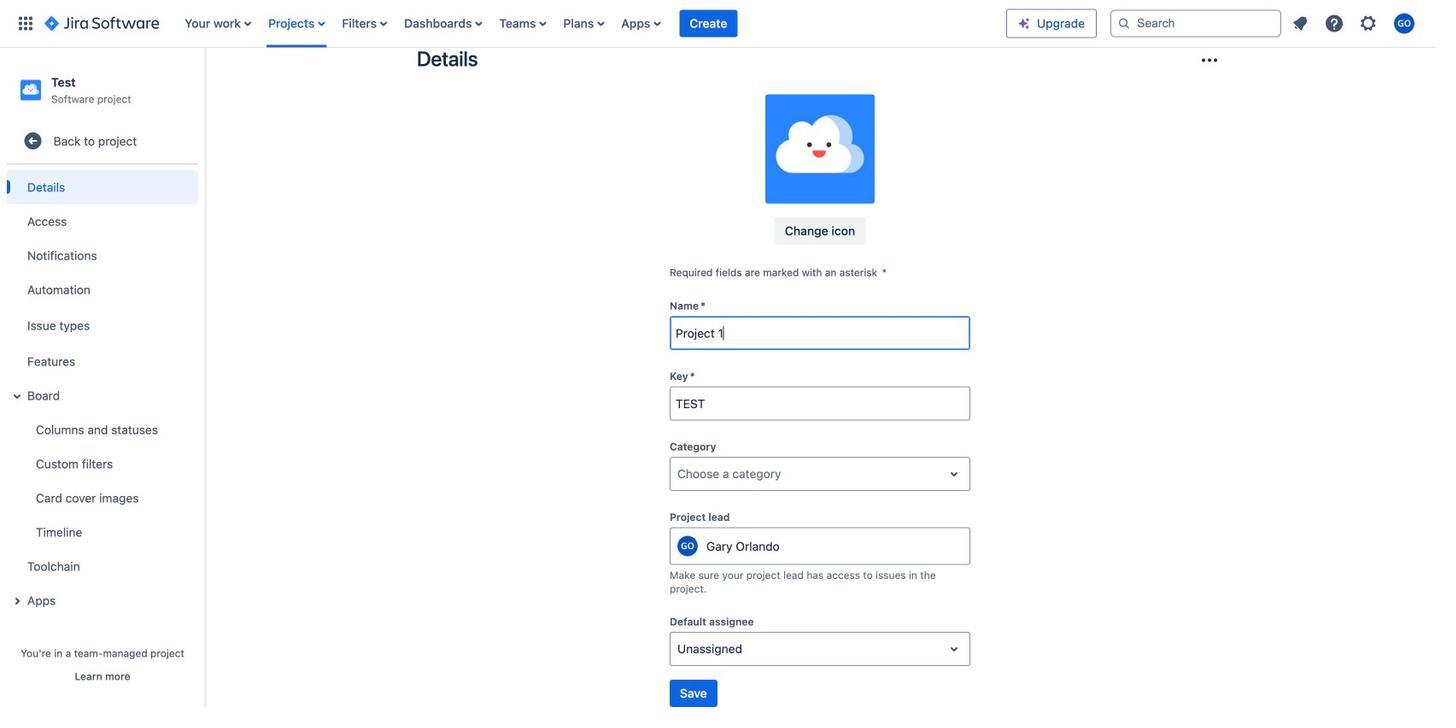 Task type: describe. For each thing, give the bounding box(es) containing it.
0 horizontal spatial list
[[176, 0, 1007, 47]]

Search field
[[1111, 10, 1282, 37]]

expand image
[[7, 592, 27, 612]]

help image
[[1325, 13, 1345, 34]]

2 open image from the top
[[944, 639, 965, 660]]

primary element
[[10, 0, 1007, 47]]

sidebar navigation image
[[186, 68, 224, 103]]

project avatar image
[[766, 94, 875, 204]]

1 open image from the top
[[944, 464, 965, 485]]



Task type: vqa. For each thing, say whether or not it's contained in the screenshot.
Global element at top
no



Task type: locate. For each thing, give the bounding box(es) containing it.
banner
[[0, 0, 1436, 48]]

None text field
[[678, 466, 681, 483], [678, 641, 681, 658], [678, 466, 681, 483], [678, 641, 681, 658]]

list item
[[680, 0, 738, 47]]

more image
[[1200, 50, 1220, 70]]

group inside "sidebar" element
[[3, 165, 198, 623]]

main content
[[205, 0, 1436, 708]]

1 vertical spatial open image
[[944, 639, 965, 660]]

list
[[176, 0, 1007, 47], [1285, 8, 1425, 39]]

appswitcher icon image
[[15, 13, 36, 34]]

group
[[3, 165, 198, 623]]

your profile and settings image
[[1395, 13, 1415, 34]]

0 vertical spatial open image
[[944, 464, 965, 485]]

sidebar element
[[0, 48, 205, 708]]

expand image
[[7, 386, 27, 407]]

None search field
[[1111, 10, 1282, 37]]

None field
[[671, 318, 970, 349], [671, 388, 970, 419], [671, 318, 970, 349], [671, 388, 970, 419]]

jira software image
[[44, 13, 159, 34], [44, 13, 159, 34]]

settings image
[[1359, 13, 1379, 34]]

1 horizontal spatial list
[[1285, 8, 1425, 39]]

search image
[[1118, 17, 1131, 30]]

open image
[[944, 464, 965, 485], [944, 639, 965, 660]]

notifications image
[[1290, 13, 1311, 34]]



